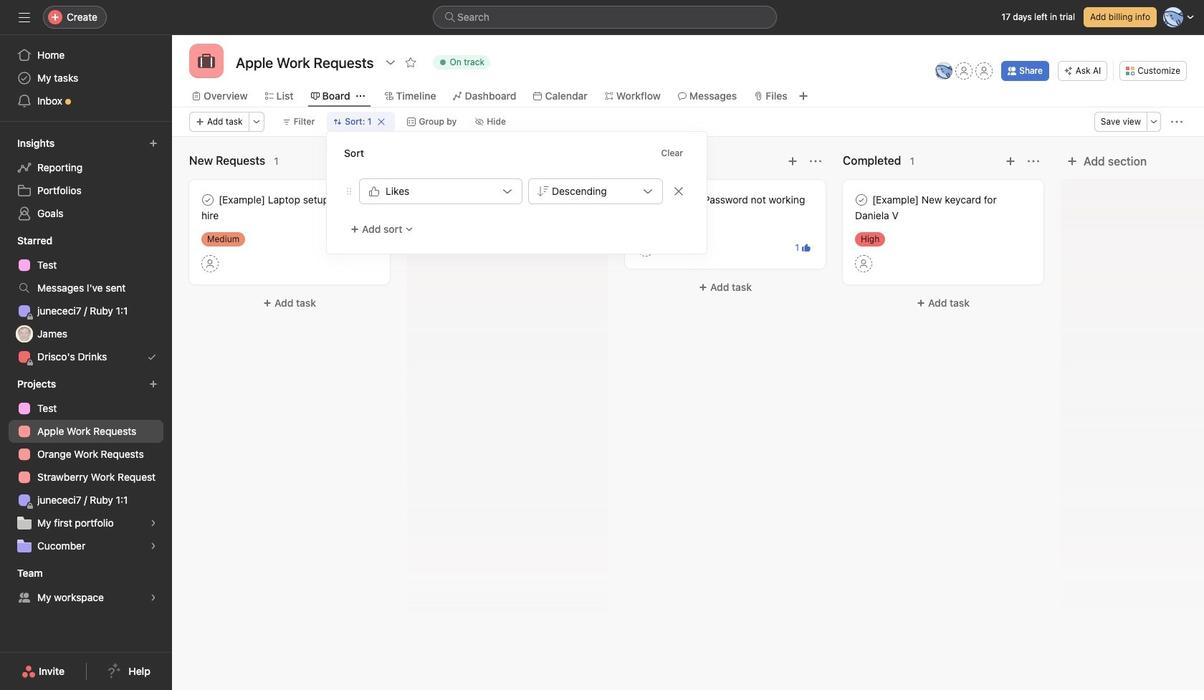 Task type: locate. For each thing, give the bounding box(es) containing it.
tab actions image
[[356, 92, 365, 100]]

more section actions image
[[810, 156, 822, 167]]

briefcase image
[[198, 52, 215, 70]]

1 horizontal spatial mark complete checkbox
[[635, 191, 653, 209]]

None text field
[[232, 49, 378, 75]]

dialog
[[327, 132, 707, 254]]

more options image
[[1150, 118, 1159, 126]]

2 horizontal spatial mark complete checkbox
[[853, 191, 871, 209]]

1 mark complete image from the left
[[199, 191, 217, 209]]

Mark complete checkbox
[[199, 191, 217, 209], [635, 191, 653, 209], [853, 191, 871, 209]]

2 mark complete checkbox from the left
[[635, 191, 653, 209]]

1 horizontal spatial mark complete image
[[635, 191, 653, 209]]

hide sidebar image
[[19, 11, 30, 23]]

mark complete image
[[199, 191, 217, 209], [635, 191, 653, 209]]

more section actions image
[[1028, 156, 1040, 167]]

0 horizontal spatial mark complete image
[[199, 191, 217, 209]]

see details, my first portfolio image
[[149, 519, 158, 528]]

starred element
[[0, 228, 172, 372]]

1 like. you liked this task image
[[803, 244, 811, 252]]

add task image left more section actions icon
[[788, 156, 799, 167]]

add to starred image
[[405, 57, 416, 68]]

1 add task image from the left
[[788, 156, 799, 167]]

list box
[[433, 6, 777, 29]]

mark complete image
[[853, 191, 871, 209]]

0 horizontal spatial add task image
[[788, 156, 799, 167]]

new project or portfolio image
[[149, 380, 158, 389]]

global element
[[0, 35, 172, 121]]

mark complete image for 3rd mark complete option from right
[[199, 191, 217, 209]]

add task image left more section actions image
[[1006, 156, 1017, 167]]

2 mark complete image from the left
[[635, 191, 653, 209]]

projects element
[[0, 372, 172, 561]]

add task image
[[788, 156, 799, 167], [1006, 156, 1017, 167]]

show options image
[[385, 57, 396, 68]]

more actions image
[[252, 118, 261, 126]]

3 mark complete checkbox from the left
[[853, 191, 871, 209]]

more actions image
[[1172, 116, 1183, 128]]

see details, my workspace image
[[149, 594, 158, 602]]

0 horizontal spatial mark complete checkbox
[[199, 191, 217, 209]]

1 horizontal spatial add task image
[[1006, 156, 1017, 167]]

2 add task image from the left
[[1006, 156, 1017, 167]]



Task type: vqa. For each thing, say whether or not it's contained in the screenshot.
More options 'icon'
yes



Task type: describe. For each thing, give the bounding box(es) containing it.
manage project members image
[[936, 62, 953, 80]]

add task image for more section actions icon
[[788, 156, 799, 167]]

remove image
[[673, 186, 685, 197]]

teams element
[[0, 561, 172, 613]]

new insights image
[[149, 139, 158, 148]]

add tab image
[[798, 90, 810, 102]]

mark complete checkbox for more section actions icon
[[635, 191, 653, 209]]

mark complete image for mark complete option for more section actions icon
[[635, 191, 653, 209]]

clear image
[[378, 118, 386, 126]]

insights element
[[0, 131, 172, 228]]

add task image
[[351, 156, 363, 167]]

see details, cucomber image
[[149, 542, 158, 551]]

1 mark complete checkbox from the left
[[199, 191, 217, 209]]

mark complete checkbox for more section actions image
[[853, 191, 871, 209]]

add task image for more section actions image
[[1006, 156, 1017, 167]]



